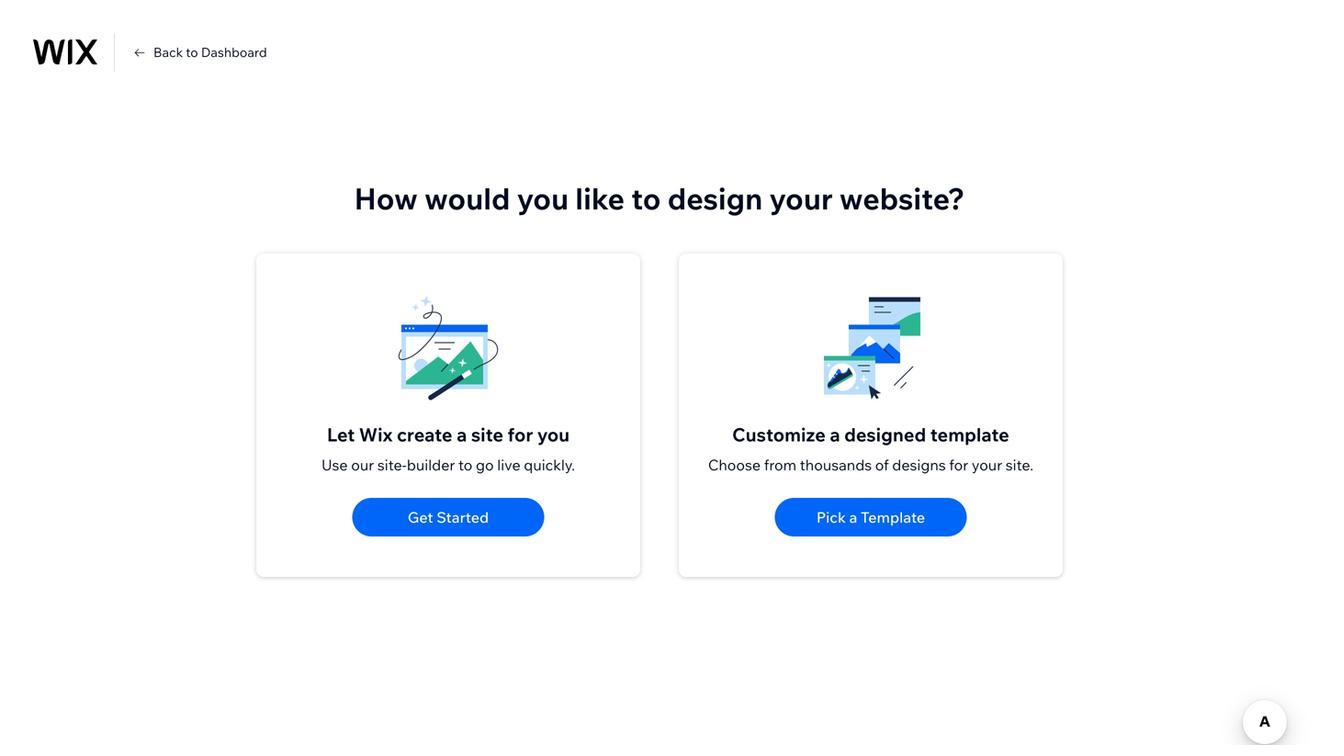 Task type: vqa. For each thing, say whether or not it's contained in the screenshot.
"CAN"
no



Task type: locate. For each thing, give the bounding box(es) containing it.
create
[[397, 423, 453, 446]]

customize a designed template
[[733, 423, 1010, 446]]

1 horizontal spatial to
[[459, 456, 473, 474]]

0 horizontal spatial your
[[770, 180, 833, 217]]

site.
[[1006, 456, 1034, 474]]

site-
[[378, 456, 407, 474]]

to
[[186, 44, 198, 60], [632, 180, 661, 217], [459, 456, 473, 474]]

to inside back to dashboard button
[[186, 44, 198, 60]]

pick a template
[[817, 508, 926, 527]]

0 vertical spatial you
[[517, 180, 569, 217]]

2 horizontal spatial to
[[632, 180, 661, 217]]

a left site
[[457, 423, 467, 446]]

0 vertical spatial your
[[770, 180, 833, 217]]

your
[[770, 180, 833, 217], [972, 456, 1003, 474]]

pick
[[817, 508, 846, 527]]

quickly.
[[524, 456, 575, 474]]

thousands
[[800, 456, 872, 474]]

1 vertical spatial for
[[950, 456, 969, 474]]

your for website?
[[770, 180, 833, 217]]

to for use our site-builder to go live quickly.
[[459, 456, 473, 474]]

your right design
[[770, 180, 833, 217]]

site
[[471, 423, 504, 446]]

how
[[354, 180, 418, 217]]

design
[[668, 180, 763, 217]]

of
[[876, 456, 889, 474]]

your left "site."
[[972, 456, 1003, 474]]

to left go
[[459, 456, 473, 474]]

live
[[497, 456, 521, 474]]

for up live
[[508, 423, 533, 446]]

a up thousands
[[830, 423, 841, 446]]

back to dashboard button
[[131, 44, 267, 61]]

for for site
[[508, 423, 533, 446]]

website?
[[840, 180, 965, 217]]

0 horizontal spatial for
[[508, 423, 533, 446]]

2 horizontal spatial a
[[850, 508, 858, 527]]

for down template
[[950, 456, 969, 474]]

for
[[508, 423, 533, 446], [950, 456, 969, 474]]

1 vertical spatial your
[[972, 456, 1003, 474]]

for for designs
[[950, 456, 969, 474]]

you left like
[[517, 180, 569, 217]]

a inside button
[[850, 508, 858, 527]]

0 vertical spatial for
[[508, 423, 533, 446]]

designs
[[893, 456, 946, 474]]

1 vertical spatial to
[[632, 180, 661, 217]]

1 vertical spatial you
[[538, 423, 570, 446]]

a
[[457, 423, 467, 446], [830, 423, 841, 446], [850, 508, 858, 527]]

0 vertical spatial to
[[186, 44, 198, 60]]

a right pick at the right of page
[[850, 508, 858, 527]]

go
[[476, 456, 494, 474]]

back to dashboard
[[153, 44, 267, 60]]

choose from thousands of designs for your site.
[[708, 456, 1034, 474]]

1 horizontal spatial a
[[830, 423, 841, 446]]

wix
[[359, 423, 393, 446]]

to for how would you like to design your website?
[[632, 180, 661, 217]]

1 horizontal spatial for
[[950, 456, 969, 474]]

designed
[[845, 423, 927, 446]]

to right back
[[186, 44, 198, 60]]

0 horizontal spatial to
[[186, 44, 198, 60]]

you
[[517, 180, 569, 217], [538, 423, 570, 446]]

get started button
[[352, 498, 545, 537]]

template
[[861, 508, 926, 527]]

get started
[[408, 508, 489, 527]]

let
[[327, 423, 355, 446]]

your for site.
[[972, 456, 1003, 474]]

1 horizontal spatial your
[[972, 456, 1003, 474]]

how would you like to design your website?
[[354, 180, 965, 217]]

to right like
[[632, 180, 661, 217]]

like
[[576, 180, 625, 217]]

2 vertical spatial to
[[459, 456, 473, 474]]

you up quickly.
[[538, 423, 570, 446]]



Task type: describe. For each thing, give the bounding box(es) containing it.
our
[[351, 456, 374, 474]]

back
[[153, 44, 183, 60]]

choose
[[708, 456, 761, 474]]

would
[[425, 180, 511, 217]]

use our site-builder to go live quickly.
[[322, 456, 575, 474]]

dashboard
[[201, 44, 267, 60]]

pick a template button
[[775, 498, 967, 537]]

builder
[[407, 456, 455, 474]]

get
[[408, 508, 433, 527]]

a for customize
[[830, 423, 841, 446]]

0 horizontal spatial a
[[457, 423, 467, 446]]

started
[[437, 508, 489, 527]]

a for pick
[[850, 508, 858, 527]]

template
[[931, 423, 1010, 446]]

use
[[322, 456, 348, 474]]

let wix create a site for you
[[327, 423, 570, 446]]

customize
[[733, 423, 826, 446]]

from
[[764, 456, 797, 474]]



